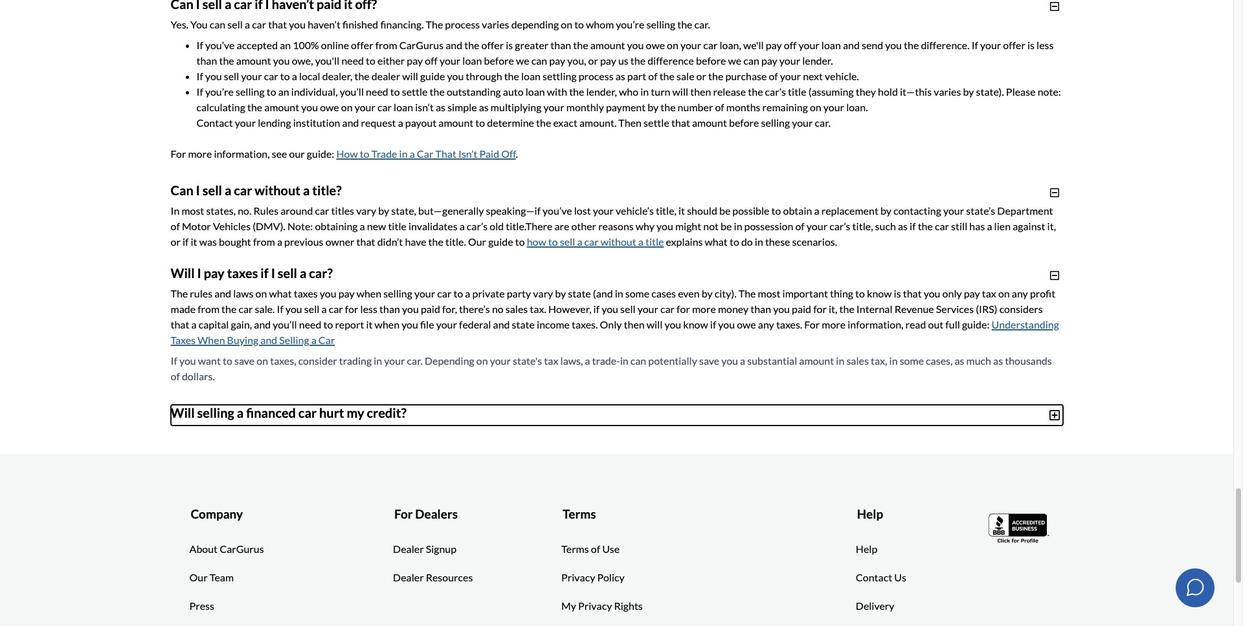 Task type: vqa. For each thing, say whether or not it's contained in the screenshot.
Mi in 2023 AUDI R8 MILEAGE: 51 · LAKEWOOD, CO (9 MI AWAY)
no



Task type: describe. For each thing, give the bounding box(es) containing it.
0 horizontal spatial the
[[171, 288, 188, 300]]

than right "greater"
[[551, 39, 571, 51]]

important inside the rules and laws on what taxes you pay when selling your car to a private party vary by state (and in some cases even by city). the most important thing to know is that you only pay tax on any profit made from the car sale. if you sell a car for less than you paid for, there's no sales tax. however, if you sell your car for more money than you paid for it, the internal revenue services (irs) considers that a capital gain, and you'll need to report it when you file your federal and state income taxes. only then will you know if you owe any taxes. for more information, read out full guide:
[[783, 288, 828, 300]]

be right not
[[721, 220, 732, 233]]

0 vertical spatial privacy
[[562, 572, 595, 584]]

you left only at top right
[[924, 288, 941, 300]]

you.
[[503, 511, 522, 523]]

as down outstanding
[[479, 101, 489, 114]]

of inside if you want to save on taxes, consider trading in your car. depending on your state's tax laws, a trade-in can potentially save you a substantial amount in sales tax, in some cases, as much as thousands of dollars.
[[171, 371, 180, 383]]

that up revenue
[[903, 288, 922, 300]]

1 vertical spatial owe
[[320, 101, 339, 114]]

for inside if you're worried that selling a financed car might hurt your credit, the important point to consider is whether you can settle your debt as agreed with the lender. contact your lender and ask for your payoff balance, which is a figure based on the remainder of the loan payments plus accompanying interest and fees. if you can sell your car and settle the payoff loan with the lender, then it won't hurt your credit. if you sell your car but still can't meet the payoff balance, there are other options open to you, such as refinancing the remaining balance to make payments smaller. doing this shouldn't hurt your credit because you'll still be paying the loan back in full.
[[1015, 428, 1029, 440]]

and left fees.
[[644, 443, 661, 455]]

1 we from the left
[[516, 55, 530, 67]]

important inside alternative routes that will harm your credit include paying a settlement balance, voluntary surrender of the vehicle or repossession of the vehicle. if you're struggling to pay back your car loan, it's important to speak to the lender to see what options might be available to you.
[[171, 511, 216, 523]]

0 horizontal spatial car's
[[467, 220, 488, 233]]

1 vertical spatial when
[[375, 319, 400, 331]]

can down we'll
[[744, 55, 760, 67]]

2 vertical spatial still
[[309, 474, 325, 487]]

in
[[171, 205, 180, 217]]

hold
[[878, 86, 898, 98]]

of right the purchase
[[769, 70, 778, 82]]

of inside if you're worried that selling a financed car might hurt your credit, the important point to consider is whether you can settle your debt as agreed with the lender. contact your lender and ask for your payoff balance, which is a figure based on the remainder of the loan payments plus accompanying interest and fees. if you can sell your car and settle the payoff loan with the lender, then it won't hurt your credit. if you sell your car but still can't meet the payoff balance, there are other options open to you, such as refinancing the remaining balance to make payments smaller. doing this shouldn't hurt your credit because you'll still be paying the loan back in full.
[[423, 443, 432, 455]]

terms of use link
[[562, 542, 620, 558]]

car down contacting
[[935, 220, 950, 233]]

it inside if you're worried that selling a financed car might hurt your credit, the important point to consider is whether you can settle your debt as agreed with the lender. contact your lender and ask for your payoff balance, which is a figure based on the remainder of the loan payments plus accompanying interest and fees. if you can sell your car and settle the payoff loan with the lender, then it won't hurt your credit. if you sell your car but still can't meet the payoff balance, there are other options open to you, such as refinancing the remaining balance to make payments smaller. doing this shouldn't hurt your credit because you'll still be paying the loan back in full.
[[998, 443, 1005, 455]]

title inside the if you've accepted an 100% online offer from cargurus and the offer is greater than the amount you owe on your car loan, we'll pay off your loan and send you the difference. if your offer is less than the amount you owe, you'll need to either pay off your loan before we can pay you, or pay us the difference before we can pay your lender. if you sell your car to a local dealer, the dealer will guide you through the loan settling process as part of the sale or the purchase of your next vehicle. if you're selling to an individual, you'll need to settle the outstanding auto loan with the lender, who in turn will then release the car's title (assuming they hold it—this varies by state). please note: calculating the amount you owe on your car loan isn't as simple as multiplying your monthly payment by the number of months remaining on your loan. contact your lending institution and request a payout amount to determine the exact amount. then settle that amount before selling your car.
[[788, 86, 807, 98]]

as left much
[[955, 355, 965, 367]]

as down fees.
[[666, 459, 676, 471]]

tax.
[[530, 303, 547, 316]]

0 vertical spatial when
[[357, 288, 382, 300]]

0 vertical spatial any
[[1012, 288, 1028, 300]]

0 vertical spatial car
[[417, 148, 434, 160]]

bought
[[219, 236, 251, 248]]

file
[[420, 319, 434, 331]]

even
[[678, 288, 700, 300]]

in inside the if you've accepted an 100% online offer from cargurus and the offer is greater than the amount you owe on your car loan, we'll pay off your loan and send you the difference. if your offer is less than the amount you owe, you'll need to either pay off your loan before we can pay you, or pay us the difference before we can pay your lender. if you sell your car to a local dealer, the dealer will guide you through the loan settling process as part of the sale or the purchase of your next vehicle. if you're selling to an individual, you'll need to settle the outstanding auto loan with the lender, who in turn will then release the car's title (assuming they hold it—this varies by state). please note: calculating the amount you owe on your car loan isn't as simple as multiplying your monthly payment by the number of months remaining on your loan. contact your lending institution and request a payout amount to determine the exact amount. then settle that amount before selling your car.
[[641, 86, 649, 98]]

you'll inside the if you've accepted an 100% online offer from cargurus and the offer is greater than the amount you owe on your car loan, we'll pay off your loan and send you the difference. if your offer is less than the amount you owe, you'll need to either pay off your loan before we can pay you, or pay us the difference before we can pay your lender. if you sell your car to a local dealer, the dealer will guide you through the loan settling process as part of the sale or the purchase of your next vehicle. if you're selling to an individual, you'll need to settle the outstanding auto loan with the lender, who in turn will then release the car's title (assuming they hold it—this varies by state). please note: calculating the amount you owe on your car loan isn't as simple as multiplying your monthly payment by the number of months remaining on your loan. contact your lending institution and request a payout amount to determine the exact amount. then settle that amount before selling your car.
[[340, 86, 364, 98]]

and left send
[[843, 39, 860, 51]]

press
[[189, 600, 214, 613]]

you
[[190, 18, 208, 31]]

you up fees.
[[660, 428, 676, 440]]

for inside the rules and laws on what taxes you pay when selling your car to a private party vary by state (and in some cases even by city). the most important thing to know is that you only pay tax on any profit made from the car sale. if you sell a car for less than you paid for, there's no sales tax. however, if you sell your car for more money than you paid for it, the internal revenue services (irs) considers that a capital gain, and you'll need to report it when you file your federal and state income taxes. only then will you know if you owe any taxes. for more information, read out full guide:
[[805, 319, 820, 331]]

city).
[[715, 288, 737, 300]]

fees.
[[663, 443, 684, 455]]

a up the accepted
[[245, 18, 250, 31]]

for for for more information, see our guide: how to trade in a car that isn't paid off .
[[171, 148, 186, 160]]

a right has
[[987, 220, 993, 233]]

loan down credit,
[[451, 443, 471, 455]]

obtain
[[783, 205, 813, 217]]

part
[[627, 70, 647, 82]]

2 save from the left
[[699, 355, 720, 367]]

worried
[[210, 428, 246, 440]]

selling up worried
[[197, 406, 234, 421]]

a left substantial
[[740, 355, 746, 367]]

if inside alternative routes that will harm your credit include paying a settlement balance, voluntary surrender of the vehicle or repossession of the vehicle. if you're struggling to pay back your car loan, it's important to speak to the lender to see what options might be available to you.
[[828, 495, 835, 507]]

services
[[936, 303, 974, 316]]

won't
[[1007, 443, 1032, 455]]

a left new at the top left
[[360, 220, 365, 233]]

will inside the rules and laws on what taxes you pay when selling your car to a private party vary by state (and in some cases even by city). the most important thing to know is that you only pay tax on any profit made from the car sale. if you sell a car for less than you paid for, there's no sales tax. however, if you sell your car for more money than you paid for it, the internal revenue services (irs) considers that a capital gain, and you'll need to report it when you file your federal and state income taxes. only then will you know if you owe any taxes. for more information, read out full guide:
[[647, 319, 663, 331]]

laws
[[233, 288, 254, 300]]

balance, inside alternative routes that will harm your credit include paying a settlement balance, voluntary surrender of the vehicle or repossession of the vehicle. if you're struggling to pay back your car loan, it's important to speak to the lender to see what options might be available to you.
[[497, 495, 534, 507]]

consider inside if you're worried that selling a financed car might hurt your credit, the important point to consider is whether you can settle your debt as agreed with the lender. contact your lender and ask for your payoff balance, which is a figure based on the remainder of the loan payments plus accompanying interest and fees. if you can sell your car and settle the payoff loan with the lender, then it won't hurt your credit. if you sell your car but still can't meet the payoff balance, there are other options open to you, such as refinancing the remaining balance to make payments smaller. doing this shouldn't hurt your credit because you'll still be paying the loan back in full.
[[569, 428, 608, 440]]

0 vertical spatial owe
[[646, 39, 665, 51]]

0 horizontal spatial any
[[758, 319, 775, 331]]

this
[[983, 459, 999, 471]]

as right the isn't on the top left of the page
[[436, 101, 446, 114]]

in down understanding taxes when buying and selling a car link
[[620, 355, 629, 367]]

no.
[[238, 205, 252, 217]]

in inside 'in most states, no. rules around car titles vary by state, but—generally speaking—if you've lost your vehicle's title, it should be possible to obtain a replacement by contacting your state's department of motor vehicles (dmv). note: obtaining a new title invalidates a car's old title.there are other reasons why you might not be in possession of your car's title, such as if the car still has a lien against it, or if it was bought from a previous owner that didn't have the title. our guide to'
[[734, 220, 743, 233]]

if down contacting
[[910, 220, 916, 233]]

of right part
[[649, 70, 658, 82]]

in right trading
[[374, 355, 382, 367]]

car up no.
[[234, 183, 252, 198]]

is right which
[[270, 443, 277, 455]]

local
[[299, 70, 320, 82]]

if inside if you want to save on taxes, consider trading in your car. depending on your state's tax laws, a trade-in can potentially save you a substantial amount in sales tax, in some cases, as much as thousands of dollars.
[[171, 355, 177, 367]]

against
[[1013, 220, 1046, 233]]

settle up the balance
[[806, 443, 832, 455]]

a left title?
[[303, 183, 310, 198]]

0 vertical spatial need
[[342, 55, 364, 67]]

car?
[[309, 266, 333, 281]]

speaking—if
[[486, 205, 541, 217]]

0 vertical spatial balance,
[[201, 443, 239, 455]]

or inside 'in most states, no. rules around car titles vary by state, but—generally speaking—if you've lost your vehicle's title, it should be possible to obtain a replacement by contacting your state's department of motor vehicles (dmv). note: obtaining a new title invalidates a car's old title.there are other reasons why you might not be in possession of your car's title, such as if the car still has a lien against it, or if it was bought from a previous owner that didn't have the title. our guide to'
[[171, 236, 181, 248]]

(and
[[593, 288, 613, 300]]

however,
[[549, 303, 592, 316]]

possession
[[745, 220, 794, 233]]

1 horizontal spatial car.
[[695, 18, 710, 31]]

tax,
[[871, 355, 888, 367]]

such inside 'in most states, no. rules around car titles vary by state, but—generally speaking—if you've lost your vehicle's title, it should be possible to obtain a replacement by contacting your state's department of motor vehicles (dmv). note: obtaining a new title invalidates a car's old title.there are other reasons why you might not be in possession of your car's title, such as if the car still has a lien against it, or if it was bought from a previous owner that didn't have the title. our guide to'
[[875, 220, 896, 233]]

selling inside if you're worried that selling a financed car might hurt your credit, the important point to consider is whether you can settle your debt as agreed with the lender. contact your lender and ask for your payoff balance, which is a figure based on the remainder of the loan payments plus accompanying interest and fees. if you can sell your car and settle the payoff loan with the lender, then it won't hurt your credit. if you sell your car but still can't meet the payoff balance, there are other options open to you, such as refinancing the remaining balance to make payments smaller. doing this shouldn't hurt your credit because you'll still be paying the loan back in full.
[[269, 428, 297, 440]]

0 horizontal spatial see
[[272, 148, 287, 160]]

my privacy rights link
[[562, 599, 643, 615]]

0 vertical spatial payments
[[473, 443, 517, 455]]

settle right then
[[644, 117, 670, 129]]

settle up refinancing
[[696, 428, 722, 440]]

0 vertical spatial financed
[[246, 406, 296, 421]]

it's
[[1030, 495, 1044, 507]]

a down (dmv).
[[277, 236, 282, 248]]

can inside if you want to save on taxes, consider trading in your car. depending on your state's tax laws, a trade-in can potentially save you a substantial amount in sales tax, in some cases, as much as thousands of dollars.
[[631, 355, 647, 367]]

determine
[[487, 117, 534, 129]]

there
[[480, 459, 504, 471]]

titles
[[331, 205, 354, 217]]

you up 100%
[[289, 18, 306, 31]]

2 vertical spatial contact
[[856, 572, 893, 584]]

owe inside the rules and laws on what taxes you pay when selling your car to a private party vary by state (and in some cases even by city). the most important thing to know is that you only pay tax on any profit made from the car sale. if you sell a car for less than you paid for, there's no sales tax. however, if you sell your car for more money than you paid for it, the internal revenue services (irs) considers that a capital gain, and you'll need to report it when you file your federal and state income taxes. only then will you know if you owe any taxes. for more information, read out full guide:
[[737, 319, 756, 331]]

amount down simple
[[439, 117, 474, 129]]

a down 'lost' on the top left of page
[[577, 236, 583, 248]]

loan up "auto"
[[521, 70, 541, 82]]

individual,
[[291, 86, 338, 98]]

2 horizontal spatial what
[[705, 236, 728, 248]]

possible
[[733, 205, 770, 217]]

then inside the if you've accepted an 100% online offer from cargurus and the offer is greater than the amount you owe on your car loan, we'll pay off your loan and send you the difference. if your offer is less than the amount you owe, you'll need to either pay off your loan before we can pay you, or pay us the difference before we can pay your lender. if you sell your car to a local dealer, the dealer will guide you through the loan settling process as part of the sale or the purchase of your next vehicle. if you're selling to an individual, you'll need to settle the outstanding auto loan with the lender, who in turn will then release the car's title (assuming they hold it—this varies by state). please note: calculating the amount you owe on your car loan isn't as simple as multiplying your monthly payment by the number of months remaining on your loan. contact your lending institution and request a payout amount to determine the exact amount. then settle that amount before selling your car.
[[691, 86, 711, 98]]

do
[[742, 236, 753, 248]]

department
[[998, 205, 1054, 217]]

2 taxes. from the left
[[777, 319, 803, 331]]

refinancing
[[678, 459, 729, 471]]

2 horizontal spatial more
[[822, 319, 846, 331]]

1 vertical spatial an
[[278, 86, 289, 98]]

1 horizontal spatial know
[[867, 288, 892, 300]]

2 horizontal spatial payoff
[[851, 443, 880, 455]]

our
[[289, 148, 305, 160]]

you right money
[[773, 303, 790, 316]]

release
[[713, 86, 746, 98]]

without for title
[[601, 236, 636, 248]]

1 vertical spatial our
[[189, 572, 208, 584]]

and down agreed at the bottom right
[[788, 443, 804, 455]]

1 vertical spatial help
[[856, 543, 878, 556]]

if you want to save on taxes, consider trading in your car. depending on your state's tax laws, a trade-in can potentially save you a substantial amount in sales tax, in some cases, as much as thousands of dollars.
[[171, 355, 1052, 383]]

0 horizontal spatial more
[[188, 148, 212, 160]]

options inside alternative routes that will harm your credit include paying a settlement balance, voluntary surrender of the vehicle or repossession of the vehicle. if you're struggling to pay back your car loan, it's important to speak to the lender to see what options might be available to you.
[[372, 511, 406, 523]]

repossession
[[703, 495, 762, 507]]

and down yes. you can sell a car that you haven't finished financing. the process varies depending on to whom you're selling the car.
[[446, 39, 463, 51]]

on inside if you're worried that selling a financed car might hurt your credit, the important point to consider is whether you can settle your debt as agreed with the lender. contact your lender and ask for your payoff balance, which is a figure based on the remainder of the loan payments plus accompanying interest and fees. if you can sell your car and settle the payoff loan with the lender, then it won't hurt your credit. if you sell your car but still can't meet the payoff balance, there are other options open to you, such as refinancing the remaining balance to make payments smaller. doing this shouldn't hurt your credit because you'll still be paying the loan back in full.
[[343, 443, 355, 455]]

selling up difference
[[647, 18, 676, 31]]

varies inside the if you've accepted an 100% online offer from cargurus and the offer is greater than the amount you owe on your car loan, we'll pay off your loan and send you the difference. if your offer is less than the amount you owe, you'll need to either pay off your loan before we can pay you, or pay us the difference before we can pay your lender. if you sell your car to a local dealer, the dealer will guide you through the loan settling process as part of the sale or the purchase of your next vehicle. if you're selling to an individual, you'll need to settle the outstanding auto loan with the lender, who in turn will then release the car's title (assuming they hold it—this varies by state). please note: calculating the amount you owe on your car loan isn't as simple as multiplying your monthly payment by the number of months remaining on your loan. contact your lending institution and request a payout amount to determine the exact amount. then settle that amount before selling your car.
[[934, 86, 961, 98]]

yes. you can sell a car that you haven't finished financing. the process varies depending on to whom you're selling the car.
[[171, 18, 710, 31]]

1 horizontal spatial more
[[692, 303, 716, 316]]

loan, inside the if you've accepted an 100% online offer from cargurus and the offer is greater than the amount you owe on your car loan, we'll pay off your loan and send you the difference. if your offer is less than the amount you owe, you'll need to either pay off your loan before we can pay you, or pay us the difference before we can pay your lender. if you sell your car to a local dealer, the dealer will guide you through the loan settling process as part of the sale or the purchase of your next vehicle. if you're selling to an individual, you'll need to settle the outstanding auto loan with the lender, who in turn will then release the car's title (assuming they hold it—this varies by state). please note: calculating the amount you owe on your car loan isn't as simple as multiplying your monthly payment by the number of months remaining on your loan. contact your lending institution and request a payout amount to determine the exact amount. then settle that amount before selling your car.
[[720, 39, 741, 51]]

understanding taxes when buying and selling a car link
[[171, 319, 1060, 347]]

and left request
[[342, 117, 359, 129]]

lost
[[574, 205, 591, 217]]

gain,
[[231, 319, 252, 331]]

amount up lending
[[264, 101, 299, 114]]

difference
[[648, 55, 694, 67]]

sell left car?
[[278, 266, 297, 281]]

dealer for dealer signup
[[393, 543, 424, 556]]

it, inside the rules and laws on what taxes you pay when selling your car to a private party vary by state (and in some cases even by city). the most important thing to know is that you only pay tax on any profit made from the car sale. if you sell a car for less than you paid for, there's no sales tax. however, if you sell your car for more money than you paid for it, the internal revenue services (irs) considers that a capital gain, and you'll need to report it when you file your federal and state income taxes. only then will you know if you owe any taxes. for more information, read out full guide:
[[829, 303, 838, 316]]

smaller.
[[917, 459, 951, 471]]

include
[[371, 495, 404, 507]]

will for will selling a financed car hurt my credit?
[[171, 406, 195, 421]]

for for for dealers
[[394, 507, 413, 522]]

you left substantial
[[722, 355, 738, 367]]

a down why in the right top of the page
[[638, 236, 644, 248]]

you up only
[[602, 303, 619, 316]]

1 horizontal spatial title
[[646, 236, 664, 248]]

a left local
[[292, 70, 297, 82]]

2 horizontal spatial car's
[[830, 220, 851, 233]]

need inside the rules and laws on what taxes you pay when selling your car to a private party vary by state (and in some cases even by city). the most important thing to know is that you only pay tax on any profit made from the car sale. if you sell a car for less than you paid for, there's no sales tax. however, if you sell your car for more money than you paid for it, the internal revenue services (irs) considers that a capital gain, and you'll need to report it when you file your federal and state income taxes. only then will you know if you owe any taxes. for more information, read out full guide:
[[299, 319, 322, 331]]

credit?
[[367, 406, 407, 421]]

have
[[405, 236, 427, 248]]

0 horizontal spatial before
[[484, 55, 514, 67]]

you right sale.
[[286, 303, 302, 316]]

can
[[171, 183, 193, 198]]

0 vertical spatial process
[[445, 18, 480, 31]]

rights
[[614, 600, 643, 613]]

then inside if you're worried that selling a financed car might hurt your credit, the important point to consider is whether you can settle your debt as agreed with the lender. contact your lender and ask for your payoff balance, which is a figure based on the remainder of the loan payments plus accompanying interest and fees. if you can sell your car and settle the payoff loan with the lender, then it won't hurt your credit. if you sell your car but still can't meet the payoff balance, there are other options open to you, such as refinancing the remaining balance to make payments smaller. doing this shouldn't hurt your credit because you'll still be paying the loan back in full.
[[975, 443, 996, 455]]

you up us
[[627, 39, 644, 51]]

about
[[189, 543, 218, 556]]

1 horizontal spatial before
[[696, 55, 726, 67]]

loan up struggling
[[882, 443, 901, 455]]

struggling
[[867, 495, 913, 507]]

in right trade
[[399, 148, 408, 160]]

trade
[[372, 148, 397, 160]]

owe,
[[292, 55, 313, 67]]

what inside alternative routes that will harm your credit include paying a settlement balance, voluntary surrender of the vehicle or repossession of the vehicle. if you're struggling to pay back your car loan, it's important to speak to the lender to see what options might be available to you.
[[347, 511, 370, 523]]

help link
[[856, 542, 878, 558]]

balance
[[795, 459, 830, 471]]

car left titles
[[315, 205, 329, 217]]

0 vertical spatial title,
[[656, 205, 677, 217]]

loan up next
[[822, 39, 841, 51]]

1 horizontal spatial balance,
[[441, 459, 478, 471]]

1 horizontal spatial state
[[568, 288, 591, 300]]

loan up include
[[389, 474, 409, 487]]

a up states,
[[225, 183, 231, 198]]

car. inside if you want to save on taxes, consider trading in your car. depending on your state's tax laws, a trade-in can potentially save you a substantial amount in sales tax, in some cases, as much as thousands of dollars.
[[407, 355, 423, 367]]

1 vertical spatial privacy
[[578, 600, 612, 613]]

meet
[[368, 459, 391, 471]]

that inside if you're worried that selling a financed car might hurt your credit, the important point to consider is whether you can settle your debt as agreed with the lender. contact your lender and ask for your payoff balance, which is a figure based on the remainder of the loan payments plus accompanying interest and fees. if you can sell your car and settle the payoff loan with the lender, then it won't hurt your credit. if you sell your car but still can't meet the payoff balance, there are other options open to you, such as refinancing the remaining balance to make payments smaller. doing this shouldn't hurt your credit because you'll still be paying the loan back in full.
[[248, 428, 267, 440]]

dealer for dealer resources
[[393, 572, 424, 584]]

some inside the rules and laws on what taxes you pay when selling your car to a private party vary by state (and in some cases even by city). the most important thing to know is that you only pay tax on any profit made from the car sale. if you sell a car for less than you paid for, there's no sales tax. however, if you sell your car for more money than you paid for it, the internal revenue services (irs) considers that a capital gain, and you'll need to report it when you file your federal and state income taxes. only then will you know if you owe any taxes. for more information, read out full guide:
[[626, 288, 650, 300]]

dealer,
[[322, 70, 353, 82]]

0 horizontal spatial payoff
[[171, 443, 199, 455]]

accompanying
[[540, 443, 604, 455]]

0 horizontal spatial know
[[683, 319, 708, 331]]

lender inside alternative routes that will harm your credit include paying a settlement balance, voluntary surrender of the vehicle or repossession of the vehicle. if you're struggling to pay back your car loan, it's important to speak to the lender to see what options might be available to you.
[[287, 511, 316, 523]]

vehicle. inside the if you've accepted an 100% online offer from cargurus and the offer is greater than the amount you owe on your car loan, we'll pay off your loan and send you the difference. if your offer is less than the amount you owe, you'll need to either pay off your loan before we can pay you, or pay us the difference before we can pay your lender. if you sell your car to a local dealer, the dealer will guide you through the loan settling process as part of the sale or the purchase of your next vehicle. if you're selling to an individual, you'll need to settle the outstanding auto loan with the lender, who in turn will then release the car's title (assuming they hold it—this varies by state). please note: calculating the amount you owe on your car loan isn't as simple as multiplying your monthly payment by the number of months remaining on your loan. contact your lending institution and request a payout amount to determine the exact amount. then settle that amount before selling your car.
[[825, 70, 859, 82]]

how
[[527, 236, 546, 248]]

lender, inside the if you've accepted an 100% online offer from cargurus and the offer is greater than the amount you owe on your car loan, we'll pay off your loan and send you the difference. if your offer is less than the amount you owe, you'll need to either pay off your loan before we can pay you, or pay us the difference before we can pay your lender. if you sell your car to a local dealer, the dealer will guide you through the loan settling process as part of the sale or the purchase of your next vehicle. if you're selling to an individual, you'll need to settle the outstanding auto loan with the lender, who in turn will then release the car's title (assuming they hold it—this varies by state). please note: calculating the amount you owe on your car loan isn't as simple as multiplying your monthly payment by the number of months remaining on your loan. contact your lending institution and request a payout amount to determine the exact amount. then settle that amount before selling your car.
[[586, 86, 617, 98]]

only
[[600, 319, 622, 331]]

hurt left 'my'
[[319, 406, 344, 421]]

1 vertical spatial off
[[425, 55, 438, 67]]

1 vertical spatial payments
[[870, 459, 915, 471]]

sell up selling
[[304, 303, 320, 316]]

car down the accepted
[[264, 70, 278, 82]]

a down car?
[[322, 303, 327, 316]]

2 we from the left
[[728, 55, 742, 67]]

selling up calculating
[[236, 86, 265, 98]]

that inside alternative routes that will harm your credit include paying a settlement balance, voluntary surrender of the vehicle or repossession of the vehicle. if you're struggling to pay back your car loan, it's important to speak to the lender to see what options might be available to you.
[[255, 495, 274, 507]]

tax inside the rules and laws on what taxes you pay when selling your car to a private party vary by state (and in some cases even by city). the most important thing to know is that you only pay tax on any profit made from the car sale. if you sell a car for less than you paid for, there's no sales tax. however, if you sell your car for more money than you paid for it, the internal revenue services (irs) considers that a capital gain, and you'll need to report it when you file your federal and state income taxes. only then will you know if you owe any taxes. for more information, read out full guide:
[[982, 288, 997, 300]]

you down individual, on the top of the page
[[301, 101, 318, 114]]

terms for terms
[[563, 507, 596, 522]]

from inside the if you've accepted an 100% online offer from cargurus and the offer is greater than the amount you owe on your car loan, we'll pay off your loan and send you the difference. if your offer is less than the amount you owe, you'll need to either pay off your loan before we can pay you, or pay us the difference before we can pay your lender. if you sell your car to a local dealer, the dealer will guide you through the loan settling process as part of the sale or the purchase of your next vehicle. if you're selling to an individual, you'll need to settle the outstanding auto loan with the lender, who in turn will then release the car's title (assuming they hold it—this varies by state). please note: calculating the amount you owe on your car loan isn't as simple as multiplying your monthly payment by the number of months remaining on your loan. contact your lending institution and request a payout amount to determine the exact amount. then settle that amount before selling your car.
[[375, 39, 397, 51]]

guide: inside the rules and laws on what taxes you pay when selling your car to a private party vary by state (and in some cases even by city). the most important thing to know is that you only pay tax on any profit made from the car sale. if you sell a car for less than you paid for, there's no sales tax. however, if you sell your car for more money than you paid for it, the internal revenue services (irs) considers that a capital gain, and you'll need to report it when you file your federal and state income taxes. only then will you know if you owe any taxes. for more information, read out full guide:
[[962, 319, 990, 331]]

be inside if you're worried that selling a financed car might hurt your credit, the important point to consider is whether you can settle your debt as agreed with the lender. contact your lender and ask for your payoff balance, which is a figure based on the remainder of the loan payments plus accompanying interest and fees. if you can sell your car and settle the payoff loan with the lender, then it won't hurt your credit. if you sell your car but still can't meet the payoff balance, there are other options open to you, such as refinancing the remaining balance to make payments smaller. doing this shouldn't hurt your credit because you'll still be paying the loan back in full.
[[327, 474, 339, 487]]

0 horizontal spatial varies
[[482, 18, 509, 31]]

thing
[[830, 288, 854, 300]]

you're right whom
[[616, 18, 645, 31]]

for,
[[442, 303, 457, 316]]

loan right "auto"
[[526, 86, 545, 98]]

delivery link
[[856, 599, 895, 615]]

note:
[[288, 220, 313, 233]]

1 taxes. from the left
[[572, 319, 598, 331]]

0 vertical spatial an
[[280, 39, 291, 51]]

as down us
[[616, 70, 626, 82]]

financing.
[[380, 18, 424, 31]]

sell right how
[[560, 236, 575, 248]]

a up there's
[[465, 288, 471, 300]]

paying inside if you're worried that selling a financed car might hurt your credit, the important point to consider is whether you can settle your debt as agreed with the lender. contact your lender and ask for your payoff balance, which is a figure based on the remainder of the loan payments plus accompanying interest and fees. if you can sell your car and settle the payoff loan with the lender, then it won't hurt your credit. if you sell your car but still can't meet the payoff balance, there are other options open to you, such as refinancing the remaining balance to make payments smaller. doing this shouldn't hurt your credit because you'll still be paying the loan back in full.
[[341, 474, 370, 487]]

ask
[[998, 428, 1013, 440]]

financed inside if you're worried that selling a financed car might hurt your credit, the important point to consider is whether you can settle your debt as agreed with the lender. contact your lender and ask for your payoff balance, which is a figure based on the remainder of the loan payments plus accompanying interest and fees. if you can sell your car and settle the payoff loan with the lender, then it won't hurt your credit. if you sell your car but still can't meet the payoff balance, there are other options open to you, such as refinancing the remaining balance to make payments smaller. doing this shouldn't hurt your credit because you'll still be paying the loan back in full.
[[307, 428, 345, 440]]

state's
[[967, 205, 996, 217]]

2 paid from the left
[[792, 303, 812, 316]]

a right trade
[[410, 148, 415, 160]]

1 vertical spatial state
[[512, 319, 535, 331]]

of down in
[[171, 220, 180, 233]]

less inside the rules and laws on what taxes you pay when selling your car to a private party vary by state (and in some cases even by city). the most important thing to know is that you only pay tax on any profit made from the car sale. if you sell a car for less than you paid for, there's no sales tax. however, if you sell your car for more money than you paid for it, the internal revenue services (irs) considers that a capital gain, and you'll need to report it when you file your federal and state income taxes. only then will you know if you owe any taxes. for more information, read out full guide:
[[361, 303, 378, 316]]

see inside alternative routes that will harm your credit include paying a settlement balance, voluntary surrender of the vehicle or repossession of the vehicle. if you're struggling to pay back your car loan, it's important to speak to the lender to see what options might be available to you.
[[330, 511, 345, 523]]

selling inside the rules and laws on what taxes you pay when selling your car to a private party vary by state (and in some cases even by city). the most important thing to know is that you only pay tax on any profit made from the car sale. if you sell a car for less than you paid for, there's no sales tax. however, if you sell your car for more money than you paid for it, the internal revenue services (irs) considers that a capital gain, and you'll need to report it when you file your federal and state income taxes. only then will you know if you owe any taxes. for more information, read out full guide:
[[384, 288, 413, 300]]

hurt up "alternative"
[[171, 474, 190, 487]]

by left contacting
[[881, 205, 892, 217]]

still inside 'in most states, no. rules around car titles vary by state, but—generally speaking—if you've lost your vehicle's title, it should be possible to obtain a replacement by contacting your state's department of motor vehicles (dmv). note: obtaining a new title invalidates a car's old title.there are other reasons why you might not be in possession of your car's title, such as if the car still has a lien against it, or if it was bought from a previous owner that didn't have the title. our guide to'
[[952, 220, 968, 233]]

understanding
[[992, 319, 1060, 331]]

2 horizontal spatial need
[[366, 86, 388, 98]]

less inside the if you've accepted an 100% online offer from cargurus and the offer is greater than the amount you owe on your car loan, we'll pay off your loan and send you the difference. if your offer is less than the amount you owe, you'll need to either pay off your loan before we can pay you, or pay us the difference before we can pay your lender. if you sell your car to a local dealer, the dealer will guide you through the loan settling process as part of the sale or the purchase of your next vehicle. if you're selling to an individual, you'll need to settle the outstanding auto loan with the lender, who in turn will then release the car's title (assuming they hold it—this varies by state). please note: calculating the amount you owe on your car loan isn't as simple as multiplying your monthly payment by the number of months remaining on your loan. contact your lending institution and request a payout amount to determine the exact amount. then settle that amount before selling your car.
[[1037, 39, 1054, 51]]

2 horizontal spatial with
[[903, 443, 924, 455]]

sell up because in the bottom left of the page
[[252, 459, 267, 471]]

available
[[449, 511, 489, 523]]

3 offer from the left
[[1004, 39, 1026, 51]]

difference.
[[921, 39, 970, 51]]

1 paid from the left
[[421, 303, 440, 316]]

sales inside if you want to save on taxes, consider trading in your car. depending on your state's tax laws, a trade-in can potentially save you a substantial amount in sales tax, in some cases, as much as thousands of dollars.
[[847, 355, 869, 367]]

important inside if you're worried that selling a financed car might hurt your credit, the important point to consider is whether you can settle your debt as agreed with the lender. contact your lender and ask for your payoff balance, which is a figure based on the remainder of the loan payments plus accompanying interest and fees. if you can sell your car and settle the payoff loan with the lender, then it won't hurt your credit. if you sell your car but still can't meet the payoff balance, there are other options open to you, such as refinancing the remaining balance to make payments smaller. doing this shouldn't hurt your credit because you'll still be paying the loan back in full.
[[484, 428, 530, 440]]

1 horizontal spatial the
[[426, 18, 443, 31]]

profit
[[1030, 288, 1056, 300]]

contact inside if you're worried that selling a financed car might hurt your credit, the important point to consider is whether you can settle your debt as agreed with the lender. contact your lender and ask for your payoff balance, which is a figure based on the remainder of the loan payments plus accompanying interest and fees. if you can sell your car and settle the payoff loan with the lender, then it won't hurt your credit. if you sell your car but still can't meet the payoff balance, there are other options open to you, such as refinancing the remaining balance to make payments smaller. doing this shouldn't hurt your credit because you'll still be paying the loan back in full.
[[887, 428, 923, 440]]

in right tax,
[[890, 355, 898, 367]]

through
[[466, 70, 502, 82]]

vehicles
[[213, 220, 251, 233]]

you left for, on the left of page
[[402, 303, 419, 316]]

might inside 'in most states, no. rules around car titles vary by state, but—generally speaking—if you've lost your vehicle's title, it should be possible to obtain a replacement by contacting your state's department of motor vehicles (dmv). note: obtaining a new title invalidates a car's old title.there are other reasons why you might not be in possession of your car's title, such as if the car still has a lien against it, or if it was bought from a previous owner that didn't have the title. our guide to'
[[675, 220, 702, 233]]

lender. inside if you're worried that selling a financed car might hurt your credit, the important point to consider is whether you can settle your debt as agreed with the lender. contact your lender and ask for your payoff balance, which is a figure based on the remainder of the loan payments plus accompanying interest and fees. if you can sell your car and settle the payoff loan with the lender, then it won't hurt your credit. if you sell your car but still can't meet the payoff balance, there are other options open to you, such as refinancing the remaining balance to make payments smaller. doing this shouldn't hurt your credit because you'll still be paying the loan back in full.
[[854, 428, 885, 440]]

back inside alternative routes that will harm your credit include paying a settlement balance, voluntary surrender of the vehicle or repossession of the vehicle. if you're struggling to pay back your car loan, it's important to speak to the lender to see what options might be available to you.
[[944, 495, 966, 507]]

1 vertical spatial title,
[[853, 220, 873, 233]]

you down which
[[233, 459, 250, 471]]

car down agreed at the bottom right
[[771, 443, 786, 455]]

pay up rules
[[204, 266, 225, 281]]

0 vertical spatial guide:
[[307, 148, 334, 160]]

amount down the accepted
[[236, 55, 271, 67]]

around
[[281, 205, 313, 217]]

send
[[862, 39, 884, 51]]

state's
[[513, 355, 542, 367]]

car up the accepted
[[252, 18, 266, 31]]

a inside alternative routes that will harm your credit include paying a settlement balance, voluntary surrender of the vehicle or repossession of the vehicle. if you're struggling to pay back your car loan, it's important to speak to the lender to see what options might be available to you.
[[438, 495, 443, 507]]

loan.
[[847, 101, 868, 114]]

options inside if you're worried that selling a financed car might hurt your credit, the important point to consider is whether you can settle your debt as agreed with the lender. contact your lender and ask for your payoff balance, which is a figure based on the remainder of the loan payments plus accompanying interest and fees. if you can sell your car and settle the payoff loan with the lender, then it won't hurt your credit. if you sell your car but still can't meet the payoff balance, there are other options open to you, such as refinancing the remaining balance to make payments smaller. doing this shouldn't hurt your credit because you'll still be paying the loan back in full.
[[550, 459, 584, 471]]

car inside understanding taxes when buying and selling a car
[[319, 334, 335, 347]]

might inside if you're worried that selling a financed car might hurt your credit, the important point to consider is whether you can settle your debt as agreed with the lender. contact your lender and ask for your payoff balance, which is a figure based on the remainder of the loan payments plus accompanying interest and fees. if you can sell your car and settle the payoff loan with the lender, then it won't hurt your credit. if you sell your car but still can't meet the payoff balance, there are other options open to you, such as refinancing the remaining balance to make payments smaller. doing this shouldn't hurt your credit because you'll still be paying the loan back in full.
[[364, 428, 390, 440]]

if down city).
[[710, 319, 717, 331]]

vehicle. inside alternative routes that will harm your credit include paying a settlement balance, voluntary surrender of the vehicle or repossession of the vehicle. if you're struggling to pay back your car loan, it's important to speak to the lender to see what options might be available to you.
[[792, 495, 826, 507]]

you, inside if you're worried that selling a financed car might hurt your credit, the important point to consider is whether you can settle your debt as agreed with the lender. contact your lender and ask for your payoff balance, which is a figure based on the remainder of the loan payments plus accompanying interest and fees. if you can sell your car and settle the payoff loan with the lender, then it won't hurt your credit. if you sell your car but still can't meet the payoff balance, there are other options open to you, such as refinancing the remaining balance to make payments smaller. doing this shouldn't hurt your credit because you'll still be paying the loan back in full.
[[623, 459, 641, 471]]

1 horizontal spatial off
[[784, 39, 797, 51]]

press link
[[189, 599, 214, 615]]

months
[[727, 101, 761, 114]]

2 horizontal spatial before
[[729, 117, 759, 129]]

for down even
[[677, 303, 690, 316]]

has
[[970, 220, 985, 233]]

you up calculating
[[205, 70, 222, 82]]

team
[[210, 572, 234, 584]]

can up fees.
[[678, 428, 694, 440]]



Task type: locate. For each thing, give the bounding box(es) containing it.
0 vertical spatial remaining
[[763, 101, 808, 114]]

0 vertical spatial credit
[[215, 474, 242, 487]]

what down not
[[705, 236, 728, 248]]

title inside 'in most states, no. rules around car titles vary by state, but—generally speaking—if you've lost your vehicle's title, it should be possible to obtain a replacement by contacting your state's department of motor vehicles (dmv). note: obtaining a new title invalidates a car's old title.there are other reasons why you might not be in possession of your car's title, such as if the car still has a lien against it, or if it was bought from a previous owner that didn't have the title. our guide to'
[[388, 220, 407, 233]]

that inside the if you've accepted an 100% online offer from cargurus and the offer is greater than the amount you owe on your car loan, we'll pay off your loan and send you the difference. if your offer is less than the amount you owe, you'll need to either pay off your loan before we can pay you, or pay us the difference before we can pay your lender. if you sell your car to a local dealer, the dealer will guide you through the loan settling process as part of the sale or the purchase of your next vehicle. if you're selling to an individual, you'll need to settle the outstanding auto loan with the lender, who in turn will then release the car's title (assuming they hold it—this varies by state). please note: calculating the amount you owe on your car loan isn't as simple as multiplying your monthly payment by the number of months remaining on your loan. contact your lending institution and request a payout amount to determine the exact amount. then settle that amount before selling your car.
[[672, 117, 690, 129]]

1 save from the left
[[234, 355, 255, 367]]

see
[[272, 148, 287, 160], [330, 511, 345, 523]]

1 horizontal spatial guide:
[[962, 319, 990, 331]]

you'll down dealer,
[[340, 86, 364, 98]]

rules
[[254, 205, 279, 217]]

0 horizontal spatial title,
[[656, 205, 677, 217]]

it,
[[1048, 220, 1056, 233], [829, 303, 838, 316]]

back
[[411, 474, 432, 487], [944, 495, 966, 507]]

remaining down debt
[[748, 459, 793, 471]]

it, inside 'in most states, no. rules around car titles vary by state, but—generally speaking—if you've lost your vehicle's title, it should be possible to obtain a replacement by contacting your state's department of motor vehicles (dmv). note: obtaining a new title invalidates a car's old title.there are other reasons why you might not be in possession of your car's title, such as if the car still has a lien against it, or if it was bought from a previous owner that didn't have the title. our guide to'
[[1048, 220, 1056, 233]]

0 horizontal spatial process
[[445, 18, 480, 31]]

be inside alternative routes that will harm your credit include paying a settlement balance, voluntary surrender of the vehicle or repossession of the vehicle. if you're struggling to pay back your car loan, it's important to speak to the lender to see what options might be available to you.
[[436, 511, 447, 523]]

0 vertical spatial off
[[784, 39, 797, 51]]

1 vertical spatial less
[[361, 303, 378, 316]]

full.
[[445, 474, 461, 487]]

lender up "doing" at the right of page
[[948, 428, 977, 440]]

0 vertical spatial such
[[875, 220, 896, 233]]

whom
[[586, 18, 614, 31]]

payments right make
[[870, 459, 915, 471]]

settle
[[402, 86, 428, 98], [644, 117, 670, 129], [696, 428, 722, 440], [806, 443, 832, 455]]

our team
[[189, 572, 234, 584]]

purchase
[[726, 70, 767, 82]]

1 horizontal spatial cargurus
[[399, 39, 444, 51]]

selling
[[279, 334, 309, 347]]

vehicle. up (assuming
[[825, 70, 859, 82]]

0 vertical spatial help
[[857, 507, 884, 522]]

process up through
[[445, 18, 480, 31]]

taxes inside the rules and laws on what taxes you pay when selling your car to a private party vary by state (and in some cases even by city). the most important thing to know is that you only pay tax on any profit made from the car sale. if you sell a car for less than you paid for, there's no sales tax. however, if you sell your car for more money than you paid for it, the internal revenue services (irs) considers that a capital gain, and you'll need to report it when you file your federal and state income taxes. only then will you know if you owe any taxes. for more information, read out full guide:
[[294, 288, 318, 300]]

1 vertical spatial back
[[944, 495, 966, 507]]

0 horizontal spatial save
[[234, 355, 255, 367]]

be
[[720, 205, 731, 217], [721, 220, 732, 233], [327, 474, 339, 487], [436, 511, 447, 523]]

0 horizontal spatial such
[[643, 459, 664, 471]]

(assuming
[[809, 86, 854, 98]]

1 vertical spatial then
[[624, 319, 645, 331]]

2 dealer from the top
[[393, 572, 424, 584]]

0 vertical spatial lender.
[[803, 55, 833, 67]]

(dmv).
[[253, 220, 286, 233]]

in up do in the top right of the page
[[734, 220, 743, 233]]

guide: down (irs)
[[962, 319, 990, 331]]

0 horizontal spatial owe
[[320, 101, 339, 114]]

0 vertical spatial for
[[171, 148, 186, 160]]

loan,
[[720, 39, 741, 51], [1007, 495, 1028, 507]]

2 horizontal spatial for
[[805, 319, 820, 331]]

without up rules
[[255, 183, 301, 198]]

my
[[562, 600, 576, 613]]

1 vertical spatial most
[[758, 288, 781, 300]]

0 horizontal spatial cargurus
[[220, 543, 264, 556]]

0 vertical spatial lender,
[[586, 86, 617, 98]]

selling down didn't at top left
[[384, 288, 413, 300]]

remaining inside the if you've accepted an 100% online offer from cargurus and the offer is greater than the amount you owe on your car loan, we'll pay off your loan and send you the difference. if your offer is less than the amount you owe, you'll need to either pay off your loan before we can pay you, or pay us the difference before we can pay your lender. if you sell your car to a local dealer, the dealer will guide you through the loan settling process as part of the sale or the purchase of your next vehicle. if you're selling to an individual, you'll need to settle the outstanding auto loan with the lender, who in turn will then release the car's title (assuming they hold it—this varies by state). please note: calculating the amount you owe on your car loan isn't as simple as multiplying your monthly payment by the number of months remaining on your loan. contact your lending institution and request a payout amount to determine the exact amount. then settle that amount before selling your car.
[[763, 101, 808, 114]]

car.
[[695, 18, 710, 31], [815, 117, 831, 129], [407, 355, 423, 367]]

than down you
[[197, 55, 217, 67]]

1 vertical spatial cargurus
[[220, 543, 264, 556]]

from inside the rules and laws on what taxes you pay when selling your car to a private party vary by state (and in some cases even by city). the most important thing to know is that you only pay tax on any profit made from the car sale. if you sell a car for less than you paid for, there's no sales tax. however, if you sell your car for more money than you paid for it, the internal revenue services (irs) considers that a capital gain, and you'll need to report it when you file your federal and state income taxes. only then will you know if you owe any taxes. for more information, read out full guide:
[[198, 303, 220, 316]]

lien
[[995, 220, 1011, 233]]

1 horizontal spatial title,
[[853, 220, 873, 233]]

made
[[171, 303, 196, 316]]

and down sale.
[[254, 319, 271, 331]]

to inside if you want to save on taxes, consider trading in your car. depending on your state's tax laws, a trade-in can potentially save you a substantial amount in sales tax, in some cases, as much as thousands of dollars.
[[223, 355, 232, 367]]

for up report
[[345, 303, 359, 316]]

1 vertical spatial taxes
[[294, 288, 318, 300]]

be right should
[[720, 205, 731, 217]]

lender. up make
[[854, 428, 885, 440]]

0 horizontal spatial car
[[319, 334, 335, 347]]

1 horizontal spatial payoff
[[410, 459, 439, 471]]

amount inside if you want to save on taxes, consider trading in your car. depending on your state's tax laws, a trade-in can potentially save you a substantial amount in sales tax, in some cases, as much as thousands of dollars.
[[799, 355, 834, 367]]

than left for, on the left of page
[[380, 303, 400, 316]]

0 vertical spatial paying
[[341, 474, 370, 487]]

finished
[[343, 18, 378, 31]]

need
[[342, 55, 364, 67], [366, 86, 388, 98], [299, 319, 322, 331]]

can down "greater"
[[532, 55, 547, 67]]

without down reasons
[[601, 236, 636, 248]]

in inside the rules and laws on what taxes you pay when selling your car to a private party vary by state (and in some cases even by city). the most important thing to know is that you only pay tax on any profit made from the car sale. if you sell a car for less than you paid for, there's no sales tax. however, if you sell your car for more money than you paid for it, the internal revenue services (irs) considers that a capital gain, and you'll need to report it when you file your federal and state income taxes. only then will you know if you owe any taxes. for more information, read out full guide:
[[615, 288, 624, 300]]

guide inside 'in most states, no. rules around car titles vary by state, but—generally speaking—if you've lost your vehicle's title, it should be possible to obtain a replacement by contacting your state's department of motor vehicles (dmv). note: obtaining a new title invalidates a car's old title.there are other reasons why you might not be in possession of your car's title, such as if the car still has a lien against it, or if it was bought from a previous owner that didn't have the title. our guide to'
[[488, 236, 513, 248]]

0 horizontal spatial offer
[[351, 39, 373, 51]]

can right you
[[210, 18, 226, 31]]

1 horizontal spatial need
[[342, 55, 364, 67]]

signup
[[426, 543, 457, 556]]

most up the motor
[[182, 205, 204, 217]]

old
[[490, 220, 504, 233]]

report
[[335, 319, 364, 331]]

0 horizontal spatial back
[[411, 474, 432, 487]]

car's inside the if you've accepted an 100% online offer from cargurus and the offer is greater than the amount you owe on your car loan, we'll pay off your loan and send you the difference. if your offer is less than the amount you owe, you'll need to either pay off your loan before we can pay you, or pay us the difference before we can pay your lender. if you sell your car to a local dealer, the dealer will guide you through the loan settling process as part of the sale or the purchase of your next vehicle. if you're selling to an individual, you'll need to settle the outstanding auto loan with the lender, who in turn will then release the car's title (assuming they hold it—this varies by state). please note: calculating the amount you owe on your car loan isn't as simple as multiplying your monthly payment by the number of months remaining on your loan. contact your lending institution and request a payout amount to determine the exact amount. then settle that amount before selling your car.
[[765, 86, 786, 98]]

1 horizontal spatial taxes.
[[777, 319, 803, 331]]

any up the "considers"
[[1012, 288, 1028, 300]]

1 horizontal spatial paid
[[792, 303, 812, 316]]

i for sell
[[196, 183, 200, 198]]

credit inside if you're worried that selling a financed car might hurt your credit, the important point to consider is whether you can settle your debt as agreed with the lender. contact your lender and ask for your payoff balance, which is a figure based on the remainder of the loan payments plus accompanying interest and fees. if you can sell your car and settle the payoff loan with the lender, then it won't hurt your credit. if you sell your car but still can't meet the payoff balance, there are other options open to you, such as refinancing the remaining balance to make payments smaller. doing this shouldn't hurt your credit because you'll still be paying the loan back in full.
[[215, 474, 242, 487]]

other inside 'in most states, no. rules around car titles vary by state, but—generally speaking—if you've lost your vehicle's title, it should be possible to obtain a replacement by contacting your state's department of motor vehicles (dmv). note: obtaining a new title invalidates a car's old title.there are other reasons why you might not be in possession of your car's title, such as if the car still has a lien against it, or if it was bought from a previous owner that didn't have the title. our guide to'
[[572, 220, 597, 233]]

is up interest
[[610, 428, 617, 440]]

title.
[[446, 236, 466, 248]]

or inside alternative routes that will harm your credit include paying a settlement balance, voluntary surrender of the vehicle or repossession of the vehicle. if you're struggling to pay back your car loan, it's important to speak to the lender to see what options might be available to you.
[[691, 495, 701, 507]]

without for title?
[[255, 183, 301, 198]]

pay down we'll
[[762, 55, 778, 67]]

if inside the rules and laws on what taxes you pay when selling your car to a private party vary by state (and in some cases even by city). the most important thing to know is that you only pay tax on any profit made from the car sale. if you sell a car for less than you paid for, there's no sales tax. however, if you sell your car for more money than you paid for it, the internal revenue services (irs) considers that a capital gain, and you'll need to report it when you file your federal and state income taxes. only then will you know if you owe any taxes. for more information, read out full guide:
[[277, 303, 284, 316]]

know down even
[[683, 319, 708, 331]]

might inside alternative routes that will harm your credit include paying a settlement balance, voluntary surrender of the vehicle or repossession of the vehicle. if you're struggling to pay back your car loan, it's important to speak to the lender to see what options might be available to you.
[[408, 511, 434, 523]]

1 horizontal spatial credit
[[343, 495, 369, 507]]

by down the turn
[[648, 101, 659, 114]]

you up outstanding
[[447, 70, 464, 82]]

are inside if you're worried that selling a financed car might hurt your credit, the important point to consider is whether you can settle your debt as agreed with the lender. contact your lender and ask for your payoff balance, which is a figure based on the remainder of the loan payments plus accompanying interest and fees. if you can sell your car and settle the payoff loan with the lender, then it won't hurt your credit. if you sell your car but still can't meet the payoff balance, there are other options open to you, such as refinancing the remaining balance to make payments smaller. doing this shouldn't hurt your credit because you'll still be paying the loan back in full.
[[506, 459, 521, 471]]

how to sell a car without a title link
[[527, 236, 664, 248]]

you'll
[[340, 86, 364, 98], [273, 319, 297, 331], [283, 474, 307, 487]]

from inside 'in most states, no. rules around car titles vary by state, but—generally speaking—if you've lost your vehicle's title, it should be possible to obtain a replacement by contacting your state's department of motor vehicles (dmv). note: obtaining a new title invalidates a car's old title.there are other reasons why you might not be in possession of your car's title, such as if the car still has a lien against it, or if it was bought from a previous owner that didn't have the title. our guide to'
[[253, 236, 275, 248]]

still
[[952, 220, 968, 233], [326, 459, 342, 471], [309, 474, 325, 487]]

is inside the rules and laws on what taxes you pay when selling your car to a private party vary by state (and in some cases even by city). the most important thing to know is that you only pay tax on any profit made from the car sale. if you sell a car for less than you paid for, there's no sales tax. however, if you sell your car for more money than you paid for it, the internal revenue services (irs) considers that a capital gain, and you'll need to report it when you file your federal and state income taxes. only then will you know if you owe any taxes. for more information, read out full guide:
[[894, 288, 901, 300]]

your
[[681, 39, 702, 51], [799, 39, 820, 51], [981, 39, 1002, 51], [440, 55, 461, 67], [780, 55, 801, 67], [241, 70, 262, 82], [780, 70, 801, 82], [355, 101, 376, 114], [544, 101, 565, 114], [824, 101, 845, 114], [235, 117, 256, 129], [792, 117, 813, 129], [593, 205, 614, 217], [944, 205, 965, 217], [807, 220, 828, 233], [415, 288, 435, 300], [638, 303, 659, 316], [436, 319, 457, 331], [384, 355, 405, 367], [490, 355, 511, 367], [413, 428, 434, 440], [724, 428, 745, 440], [925, 428, 946, 440], [1031, 428, 1052, 440], [748, 443, 769, 455], [171, 459, 192, 471], [269, 459, 290, 471], [192, 474, 213, 487], [320, 495, 341, 507], [968, 495, 989, 507]]

privacy policy
[[562, 572, 625, 584]]

i for pay
[[197, 266, 201, 281]]

a up the figure
[[299, 428, 305, 440]]

selling down the purchase
[[761, 117, 790, 129]]

such inside if you're worried that selling a financed car might hurt your credit, the important point to consider is whether you can settle your debt as agreed with the lender. contact your lender and ask for your payoff balance, which is a figure based on the remainder of the loan payments plus accompanying interest and fees. if you can sell your car and settle the payoff loan with the lender, then it won't hurt your credit. if you sell your car but still can't meet the payoff balance, there are other options open to you, such as refinancing the remaining balance to make payments smaller. doing this shouldn't hurt your credit because you'll still be paying the loan back in full.
[[643, 459, 664, 471]]

0 vertical spatial cargurus
[[399, 39, 444, 51]]

1 vertical spatial still
[[326, 459, 342, 471]]

remaining inside if you're worried that selling a financed car might hurt your credit, the important point to consider is whether you can settle your debt as agreed with the lender. contact your lender and ask for your payoff balance, which is a figure based on the remainder of the loan payments plus accompanying interest and fees. if you can sell your car and settle the payoff loan with the lender, then it won't hurt your credit. if you sell your car but still can't meet the payoff balance, there are other options open to you, such as refinancing the remaining balance to make payments smaller. doing this shouldn't hurt your credit because you'll still be paying the loan back in full.
[[748, 459, 793, 471]]

pay right only at top right
[[964, 288, 980, 300]]

0 vertical spatial see
[[272, 148, 287, 160]]

1 horizontal spatial save
[[699, 355, 720, 367]]

our inside 'in most states, no. rules around car titles vary by state, but—generally speaking—if you've lost your vehicle's title, it should be possible to obtain a replacement by contacting your state's department of motor vehicles (dmv). note: obtaining a new title invalidates a car's old title.there are other reasons why you might not be in possession of your car's title, such as if the car still has a lien against it, or if it was bought from a previous owner that didn't have the title. our guide to'
[[468, 236, 486, 248]]

process
[[445, 18, 480, 31], [579, 70, 614, 82]]

settling
[[543, 70, 577, 82]]

0 vertical spatial taxes
[[227, 266, 258, 281]]

guide: right our
[[307, 148, 334, 160]]

of down release
[[715, 101, 725, 114]]

lender down harm
[[287, 511, 316, 523]]

title, down replacement
[[853, 220, 873, 233]]

0 vertical spatial know
[[867, 288, 892, 300]]

1 horizontal spatial our
[[468, 236, 486, 248]]

0 horizontal spatial taxes.
[[572, 319, 598, 331]]

will right dealer
[[402, 70, 418, 82]]

you left file
[[402, 319, 418, 331]]

for
[[171, 148, 186, 160], [805, 319, 820, 331], [394, 507, 413, 522]]

owe up institution
[[320, 101, 339, 114]]

1 will from the top
[[171, 266, 195, 281]]

as inside 'in most states, no. rules around car titles vary by state, but—generally speaking—if you've lost your vehicle's title, it should be possible to obtain a replacement by contacting your state's department of motor vehicles (dmv). note: obtaining a new title invalidates a car's old title.there are other reasons why you might not be in possession of your car's title, such as if the car still has a lien against it, or if it was bought from a previous owner that didn't have the title. our guide to'
[[898, 220, 908, 233]]

0 vertical spatial still
[[952, 220, 968, 233]]

cases,
[[926, 355, 953, 367]]

0 horizontal spatial consider
[[298, 355, 337, 367]]

a inside understanding taxes when buying and selling a car
[[311, 334, 317, 347]]

the
[[426, 18, 443, 31], [171, 288, 188, 300], [739, 288, 756, 300]]

if
[[197, 39, 203, 51], [972, 39, 979, 51], [197, 70, 203, 82], [197, 86, 203, 98], [277, 303, 284, 316], [171, 355, 177, 367], [171, 428, 177, 440], [686, 443, 693, 455], [224, 459, 231, 471], [828, 495, 835, 507]]

cargurus inside the if you've accepted an 100% online offer from cargurus and the offer is greater than the amount you owe on your car loan, we'll pay off your loan and send you the difference. if your offer is less than the amount you owe, you'll need to either pay off your loan before we can pay you, or pay us the difference before we can pay your lender. if you sell your car to a local dealer, the dealer will guide you through the loan settling process as part of the sale or the purchase of your next vehicle. if you're selling to an individual, you'll need to settle the outstanding auto loan with the lender, who in turn will then release the car's title (assuming they hold it—this varies by state). please note: calculating the amount you owe on your car loan isn't as simple as multiplying your monthly payment by the number of months remaining on your loan. contact your lending institution and request a payout amount to determine the exact amount. then settle that amount before selling your car.
[[399, 39, 444, 51]]

you, inside the if you've accepted an 100% online offer from cargurus and the offer is greater than the amount you owe on your car loan, we'll pay off your loan and send you the difference. if your offer is less than the amount you owe, you'll need to either pay off your loan before we can pay you, or pay us the difference before we can pay your lender. if you sell your car to a local dealer, the dealer will guide you through the loan settling process as part of the sale or the purchase of your next vehicle. if you're selling to an individual, you'll need to settle the outstanding auto loan with the lender, who in turn will then release the car's title (assuming they hold it—this varies by state). please note: calculating the amount you owe on your car loan isn't as simple as multiplying your monthly payment by the number of months remaining on your loan. contact your lending institution and request a payout amount to determine the exact amount. then settle that amount before selling your car.
[[568, 55, 586, 67]]

want
[[198, 355, 221, 367]]

the
[[678, 18, 693, 31], [465, 39, 480, 51], [573, 39, 588, 51], [904, 39, 919, 51], [219, 55, 234, 67], [631, 55, 646, 67], [355, 70, 370, 82], [504, 70, 519, 82], [660, 70, 675, 82], [709, 70, 724, 82], [430, 86, 445, 98], [569, 86, 584, 98], [748, 86, 763, 98], [247, 101, 262, 114], [661, 101, 676, 114], [536, 117, 551, 129], [918, 220, 933, 233], [429, 236, 444, 248], [222, 303, 237, 316], [840, 303, 855, 316], [467, 428, 482, 440], [837, 428, 852, 440], [357, 443, 372, 455], [434, 443, 449, 455], [834, 443, 849, 455], [926, 443, 941, 455], [393, 459, 408, 471], [731, 459, 746, 471], [372, 474, 388, 487], [640, 495, 655, 507], [775, 495, 790, 507], [270, 511, 285, 523]]

you left the owe,
[[273, 55, 290, 67]]

for dealers
[[394, 507, 458, 522]]

based
[[315, 443, 341, 455]]

request
[[361, 117, 396, 129]]

paid up substantial
[[792, 303, 812, 316]]

in right do in the top right of the page
[[755, 236, 764, 248]]

with
[[547, 86, 567, 98], [815, 428, 835, 440], [903, 443, 924, 455]]

1 horizontal spatial with
[[815, 428, 835, 440]]

policy
[[597, 572, 625, 584]]

how to trade in a car that isn't paid off link
[[336, 148, 516, 160]]

explains
[[666, 236, 703, 248]]

car
[[252, 18, 266, 31], [704, 39, 718, 51], [264, 70, 278, 82], [378, 101, 392, 114], [234, 183, 252, 198], [315, 205, 329, 217], [935, 220, 950, 233], [585, 236, 599, 248], [437, 288, 452, 300], [239, 303, 253, 316], [329, 303, 343, 316], [661, 303, 675, 316], [298, 406, 317, 421], [347, 428, 362, 440], [771, 443, 786, 455], [292, 459, 306, 471], [991, 495, 1005, 507]]

1 vertical spatial with
[[815, 428, 835, 440]]

1 vertical spatial process
[[579, 70, 614, 82]]

0 vertical spatial varies
[[482, 18, 509, 31]]

2 vertical spatial might
[[408, 511, 434, 523]]

amount up us
[[590, 39, 625, 51]]

you're left worried
[[179, 428, 208, 440]]

state).
[[976, 86, 1004, 98]]

will i pay taxes if i sell a car?
[[171, 266, 333, 281]]

point
[[532, 428, 556, 440]]

will inside alternative routes that will harm your credit include paying a settlement balance, voluntary surrender of the vehicle or repossession of the vehicle. if you're struggling to pay back your car loan, it's important to speak to the lender to see what options might be available to you.
[[276, 495, 292, 507]]

2 horizontal spatial from
[[375, 39, 397, 51]]

loan, inside alternative routes that will harm your credit include paying a settlement balance, voluntary surrender of the vehicle or repossession of the vehicle. if you're struggling to pay back your car loan, it's important to speak to the lender to see what options might be available to you.
[[1007, 495, 1028, 507]]

paying inside alternative routes that will harm your credit include paying a settlement balance, voluntary surrender of the vehicle or repossession of the vehicle. if you're struggling to pay back your car loan, it's important to speak to the lender to see what options might be available to you.
[[406, 495, 436, 507]]

most inside the rules and laws on what taxes you pay when selling your car to a private party vary by state (and in some cases even by city). the most important thing to know is that you only pay tax on any profit made from the car sale. if you sell a car for less than you paid for, there's no sales tax. however, if you sell your car for more money than you paid for it, the internal revenue services (irs) considers that a capital gain, and you'll need to report it when you file your federal and state income taxes. only then will you know if you owe any taxes. for more information, read out full guide:
[[758, 288, 781, 300]]

consider inside if you want to save on taxes, consider trading in your car. depending on your state's tax laws, a trade-in can potentially save you a substantial amount in sales tax, in some cases, as much as thousands of dollars.
[[298, 355, 337, 367]]

about cargurus
[[189, 543, 264, 556]]

1 vertical spatial you'll
[[273, 319, 297, 331]]

you're inside the if you've accepted an 100% online offer from cargurus and the offer is greater than the amount you owe on your car loan, we'll pay off your loan and send you the difference. if your offer is less than the amount you owe, you'll need to either pay off your loan before we can pay you, or pay us the difference before we can pay your lender. if you sell your car to a local dealer, the dealer will guide you through the loan settling process as part of the sale or the purchase of your next vehicle. if you're selling to an individual, you'll need to settle the outstanding auto loan with the lender, who in turn will then release the car's title (assuming they hold it—this varies by state). please note: calculating the amount you owe on your car loan isn't as simple as multiplying your monthly payment by the number of months remaining on your loan. contact your lending institution and request a payout amount to determine the exact amount. then settle that amount before selling your car.
[[205, 86, 234, 98]]

it inside the rules and laws on what taxes you pay when selling your car to a private party vary by state (and in some cases even by city). the most important thing to know is that you only pay tax on any profit made from the car sale. if you sell a car for less than you paid for, there's no sales tax. however, if you sell your car for more money than you paid for it, the internal revenue services (irs) considers that a capital gain, and you'll need to report it when you file your federal and state income taxes. only then will you know if you owe any taxes. for more information, read out full guide:
[[366, 319, 373, 331]]

1 horizontal spatial from
[[253, 236, 275, 248]]

more down thing
[[822, 319, 846, 331]]

help up contact us
[[856, 543, 878, 556]]

1 vertical spatial other
[[523, 459, 548, 471]]

contact us link
[[856, 570, 907, 586]]

guide inside the if you've accepted an 100% online offer from cargurus and the offer is greater than the amount you owe on your car loan, we'll pay off your loan and send you the difference. if your offer is less than the amount you owe, you'll need to either pay off your loan before we can pay you, or pay us the difference before we can pay your lender. if you sell your car to a local dealer, the dealer will guide you through the loan settling process as part of the sale or the purchase of your next vehicle. if you're selling to an individual, you'll need to settle the outstanding auto loan with the lender, who in turn will then release the car's title (assuming they hold it—this varies by state). please note: calculating the amount you owe on your car loan isn't as simple as multiplying your monthly payment by the number of months remaining on your loan. contact your lending institution and request a payout amount to determine the exact amount. then settle that amount before selling your car.
[[420, 70, 445, 82]]

other inside if you're worried that selling a financed car might hurt your credit, the important point to consider is whether you can settle your debt as agreed with the lender. contact your lender and ask for your payoff balance, which is a figure based on the remainder of the loan payments plus accompanying interest and fees. if you can sell your car and settle the payoff loan with the lender, then it won't hurt your credit. if you sell your car but still can't meet the payoff balance, there are other options open to you, such as refinancing the remaining balance to make payments smaller. doing this shouldn't hurt your credit because you'll still be paying the loan back in full.
[[523, 459, 548, 471]]

1 vertical spatial title
[[388, 220, 407, 233]]

2 horizontal spatial balance,
[[497, 495, 534, 507]]

with inside the if you've accepted an 100% online offer from cargurus and the offer is greater than the amount you owe on your car loan, we'll pay off your loan and send you the difference. if your offer is less than the amount you owe, you'll need to either pay off your loan before we can pay you, or pay us the difference before we can pay your lender. if you sell your car to a local dealer, the dealer will guide you through the loan settling process as part of the sale or the purchase of your next vehicle. if you're selling to an individual, you'll need to settle the outstanding auto loan with the lender, who in turn will then release the car's title (assuming they hold it—this varies by state). please note: calculating the amount you owe on your car loan isn't as simple as multiplying your monthly payment by the number of months remaining on your loan. contact your lending institution and request a payout amount to determine the exact amount. then settle that amount before selling your car.
[[547, 86, 567, 98]]

before down months
[[729, 117, 759, 129]]

you'll inside the rules and laws on what taxes you pay when selling your car to a private party vary by state (and in some cases even by city). the most important thing to know is that you only pay tax on any profit made from the car sale. if you sell a car for less than you paid for, there's no sales tax. however, if you sell your car for more money than you paid for it, the internal revenue services (irs) considers that a capital gain, and you'll need to report it when you file your federal and state income taxes. only then will you know if you owe any taxes. for more information, read out full guide:
[[273, 319, 297, 331]]

then up this at the bottom right of the page
[[975, 443, 996, 455]]

with down settling
[[547, 86, 567, 98]]

auto
[[503, 86, 524, 98]]

click for the bbb business review of this auto listing service in cambridge ma image
[[989, 513, 1051, 546]]

plus
[[519, 443, 538, 455]]

you down money
[[719, 319, 735, 331]]

contact inside the if you've accepted an 100% online offer from cargurus and the offer is greater than the amount you owe on your car loan, we'll pay off your loan and send you the difference. if your offer is less than the amount you owe, you'll need to either pay off your loan before we can pay you, or pay us the difference before we can pay your lender. if you sell your car to a local dealer, the dealer will guide you through the loan settling process as part of the sale or the purchase of your next vehicle. if you're selling to an individual, you'll need to settle the outstanding auto loan with the lender, who in turn will then release the car's title (assuming they hold it—this varies by state). please note: calculating the amount you owe on your car loan isn't as simple as multiplying your monthly payment by the number of months remaining on your loan. contact your lending institution and request a payout amount to determine the exact amount. then settle that amount before selling your car.
[[197, 117, 233, 129]]

1 vertical spatial varies
[[934, 86, 961, 98]]

information,
[[214, 148, 270, 160], [848, 319, 904, 331]]

by
[[963, 86, 974, 98], [648, 101, 659, 114], [378, 205, 389, 217], [881, 205, 892, 217], [555, 288, 566, 300], [702, 288, 713, 300]]

you inside 'in most states, no. rules around car titles vary by state, but—generally speaking—if you've lost your vehicle's title, it should be possible to obtain a replacement by contacting your state's department of motor vehicles (dmv). note: obtaining a new title invalidates a car's old title.there are other reasons why you might not be in possession of your car's title, such as if the car still has a lien against it, or if it was bought from a previous owner that didn't have the title. our guide to'
[[657, 220, 673, 233]]

in inside if you're worried that selling a financed car might hurt your credit, the important point to consider is whether you can settle your debt as agreed with the lender. contact your lender and ask for your payoff balance, which is a figure based on the remainder of the loan payments plus accompanying interest and fees. if you can sell your car and settle the payoff loan with the lender, then it won't hurt your credit. if you sell your car but still can't meet the payoff balance, there are other options open to you, such as refinancing the remaining balance to make payments smaller. doing this shouldn't hurt your credit because you'll still be paying the loan back in full.
[[434, 474, 443, 487]]

1 horizontal spatial owe
[[646, 39, 665, 51]]

before up through
[[484, 55, 514, 67]]

tax left laws, in the left of the page
[[544, 355, 559, 367]]

contact down calculating
[[197, 117, 233, 129]]

1 horizontal spatial we
[[728, 55, 742, 67]]

us
[[895, 572, 907, 584]]

1 horizontal spatial car's
[[765, 86, 786, 98]]

0 horizontal spatial we
[[516, 55, 530, 67]]

of down obtain
[[796, 220, 805, 233]]

in left tax,
[[836, 355, 845, 367]]

1 vertical spatial know
[[683, 319, 708, 331]]

process inside the if you've accepted an 100% online offer from cargurus and the offer is greater than the amount you owe on your car loan, we'll pay off your loan and send you the difference. if your offer is less than the amount you owe, you'll need to either pay off your loan before we can pay you, or pay us the difference before we can pay your lender. if you sell your car to a local dealer, the dealer will guide you through the loan settling process as part of the sale or the purchase of your next vehicle. if you're selling to an individual, you'll need to settle the outstanding auto loan with the lender, who in turn will then release the car's title (assuming they hold it—this varies by state). please note: calculating the amount you owe on your car loan isn't as simple as multiplying your monthly payment by the number of months remaining on your loan. contact your lending institution and request a payout amount to determine the exact amount. then settle that amount before selling your car.
[[579, 70, 614, 82]]

0 horizontal spatial credit
[[215, 474, 242, 487]]

us
[[618, 55, 629, 67]]

information, inside the rules and laws on what taxes you pay when selling your car to a private party vary by state (and in some cases even by city). the most important thing to know is that you only pay tax on any profit made from the car sale. if you sell a car for less than you paid for, there's no sales tax. however, if you sell your car for more money than you paid for it, the internal revenue services (irs) considers that a capital gain, and you'll need to report it when you file your federal and state income taxes. only then will you know if you owe any taxes. for more information, read out full guide:
[[848, 319, 904, 331]]

0 vertical spatial lender
[[948, 428, 977, 440]]

or left us
[[588, 55, 598, 67]]

0 horizontal spatial might
[[364, 428, 390, 440]]

2 horizontal spatial important
[[783, 288, 828, 300]]

car's left the "old" on the top of the page
[[467, 220, 488, 233]]

it
[[679, 205, 685, 217], [191, 236, 197, 248], [366, 319, 373, 331], [998, 443, 1005, 455]]

then inside the rules and laws on what taxes you pay when selling your car to a private party vary by state (and in some cases even by city). the most important thing to know is that you only pay tax on any profit made from the car sale. if you sell a car for less than you paid for, there's no sales tax. however, if you sell your car for more money than you paid for it, the internal revenue services (irs) considers that a capital gain, and you'll need to report it when you file your federal and state income taxes. only then will you know if you owe any taxes. for more information, read out full guide:
[[624, 319, 645, 331]]

sales inside the rules and laws on what taxes you pay when selling your car to a private party vary by state (and in some cases even by city). the most important thing to know is that you only pay tax on any profit made from the car sale. if you sell a car for less than you paid for, there's no sales tax. however, if you sell your car for more money than you paid for it, the internal revenue services (irs) considers that a capital gain, and you'll need to report it when you file your federal and state income taxes. only then will you know if you owe any taxes. for more information, read out full guide:
[[506, 303, 528, 316]]

our
[[468, 236, 486, 248], [189, 572, 208, 584]]

are right title.there at the top
[[555, 220, 570, 233]]

haven't
[[308, 18, 341, 31]]

payment
[[606, 101, 646, 114]]

multiplying
[[491, 101, 542, 114]]

dealer
[[393, 543, 424, 556], [393, 572, 424, 584]]

1 vertical spatial contact
[[887, 428, 923, 440]]

of right surrender
[[629, 495, 638, 507]]

with up smaller.
[[903, 443, 924, 455]]

by up however,
[[555, 288, 566, 300]]

contact left us
[[856, 572, 893, 584]]

when
[[357, 288, 382, 300], [375, 319, 400, 331]]

1 vertical spatial what
[[269, 288, 292, 300]]

will down sale
[[673, 86, 689, 98]]

institution
[[293, 117, 340, 129]]

1 vertical spatial any
[[758, 319, 775, 331]]

2 vertical spatial title
[[646, 236, 664, 248]]

no
[[492, 303, 504, 316]]

2 offer from the left
[[482, 39, 504, 51]]

you're inside if you're worried that selling a financed car might hurt your credit, the important point to consider is whether you can settle your debt as agreed with the lender. contact your lender and ask for your payoff balance, which is a figure based on the remainder of the loan payments plus accompanying interest and fees. if you can sell your car and settle the payoff loan with the lender, then it won't hurt your credit. if you sell your car but still can't meet the payoff balance, there are other options open to you, such as refinancing the remaining balance to make payments smaller. doing this shouldn't hurt your credit because you'll still be paying the loan back in full.
[[179, 428, 208, 440]]

some inside if you want to save on taxes, consider trading in your car. depending on your state's tax laws, a trade-in can potentially save you a substantial amount in sales tax, in some cases, as much as thousands of dollars.
[[900, 355, 924, 367]]

most inside 'in most states, no. rules around car titles vary by state, but—generally speaking—if you've lost your vehicle's title, it should be possible to obtain a replacement by contacting your state's department of motor vehicles (dmv). note: obtaining a new title invalidates a car's old title.there are other reasons why you might not be in possession of your car's title, such as if the car still has a lien against it, or if it was bought from a previous owner that didn't have the title. our guide to'
[[182, 205, 204, 217]]

doing
[[953, 459, 981, 471]]

privacy right my
[[578, 600, 612, 613]]

shouldn't
[[1001, 459, 1043, 471]]

owner
[[326, 236, 355, 248]]

you're inside alternative routes that will harm your credit include paying a settlement balance, voluntary surrender of the vehicle or repossession of the vehicle. if you're struggling to pay back your car loan, it's important to speak to the lender to see what options might be available to you.
[[837, 495, 865, 507]]

2 will from the top
[[171, 406, 195, 421]]

back inside if you're worried that selling a financed car might hurt your credit, the important point to consider is whether you can settle your debt as agreed with the lender. contact your lender and ask for your payoff balance, which is a figure based on the remainder of the loan payments plus accompanying interest and fees. if you can sell your car and settle the payoff loan with the lender, then it won't hurt your credit. if you sell your car but still can't meet the payoff balance, there are other options open to you, such as refinancing the remaining balance to make payments smaller. doing this shouldn't hurt your credit because you'll still be paying the loan back in full.
[[411, 474, 432, 487]]

1 horizontal spatial you,
[[623, 459, 641, 471]]

then
[[691, 86, 711, 98], [624, 319, 645, 331], [975, 443, 996, 455]]

other
[[572, 220, 597, 233], [523, 459, 548, 471]]

0 vertical spatial sales
[[506, 303, 528, 316]]

credit inside alternative routes that will harm your credit include paying a settlement balance, voluntary surrender of the vehicle or repossession of the vehicle. if you're struggling to pay back your car loan, it's important to speak to the lender to see what options might be available to you.
[[343, 495, 369, 507]]

note:
[[1038, 86, 1061, 98]]

1 horizontal spatial then
[[691, 86, 711, 98]]

0 vertical spatial important
[[783, 288, 828, 300]]

loan, left we'll
[[720, 39, 741, 51]]

might down credit?
[[364, 428, 390, 440]]

pay right we'll
[[766, 39, 782, 51]]

will left harm
[[276, 495, 292, 507]]

1 horizontal spatial tax
[[982, 288, 997, 300]]

you'll up selling
[[273, 319, 297, 331]]

vary inside the rules and laws on what taxes you pay when selling your car to a private party vary by state (and in some cases even by city). the most important thing to know is that you only pay tax on any profit made from the car sale. if you sell a car for less than you paid for, there's no sales tax. however, if you sell your car for more money than you paid for it, the internal revenue services (irs) considers that a capital gain, and you'll need to report it when you file your federal and state income taxes. only then will you know if you owe any taxes. for more information, read out full guide:
[[533, 288, 553, 300]]

is up please
[[1028, 39, 1035, 51]]

1 dealer from the top
[[393, 543, 424, 556]]

0 vertical spatial information,
[[214, 148, 270, 160]]

0 horizontal spatial information,
[[214, 148, 270, 160]]

taxes up laws
[[227, 266, 258, 281]]

title.there
[[506, 220, 553, 233]]

our left team
[[189, 572, 208, 584]]

than right money
[[751, 303, 771, 316]]

consider down selling
[[298, 355, 337, 367]]

are inside 'in most states, no. rules around car titles vary by state, but—generally speaking—if you've lost your vehicle's title, it should be possible to obtain a replacement by contacting your state's department of motor vehicles (dmv). note: obtaining a new title invalidates a car's old title.there are other reasons why you might not be in possession of your car's title, such as if the car still has a lien against it, or if it was bought from a previous owner that didn't have the title. our guide to'
[[555, 220, 570, 233]]

0 horizontal spatial guide:
[[307, 148, 334, 160]]

federal
[[459, 319, 491, 331]]

for up won't
[[1015, 428, 1029, 440]]

0 vertical spatial what
[[705, 236, 728, 248]]

without
[[255, 183, 301, 198], [601, 236, 636, 248]]

1 horizontal spatial see
[[330, 511, 345, 523]]

0 vertical spatial you'll
[[340, 86, 364, 98]]

replacement
[[822, 205, 879, 217]]

it, down thing
[[829, 303, 838, 316]]

pay
[[766, 39, 782, 51], [407, 55, 423, 67], [549, 55, 566, 67], [600, 55, 616, 67], [762, 55, 778, 67], [204, 266, 225, 281], [339, 288, 355, 300], [964, 288, 980, 300], [926, 495, 942, 507]]

pay up settling
[[549, 55, 566, 67]]

that inside 'in most states, no. rules around car titles vary by state, but—generally speaking—if you've lost your vehicle's title, it should be possible to obtain a replacement by contacting your state's department of motor vehicles (dmv). note: obtaining a new title invalidates a car's old title.there are other reasons why you might not be in possession of your car's title, such as if the car still has a lien against it, or if it was bought from a previous owner that didn't have the title. our guide to'
[[357, 236, 375, 248]]

new
[[367, 220, 386, 233]]

what inside the rules and laws on what taxes you pay when selling your car to a private party vary by state (and in some cases even by city). the most important thing to know is that you only pay tax on any profit made from the car sale. if you sell a car for less than you paid for, there's no sales tax. however, if you sell your car for more money than you paid for it, the internal revenue services (irs) considers that a capital gain, and you'll need to report it when you file your federal and state income taxes. only then will you know if you owe any taxes. for more information, read out full guide:
[[269, 288, 292, 300]]

will for will i pay taxes if i sell a car?
[[171, 266, 195, 281]]

routes
[[224, 495, 253, 507]]

you've inside the if you've accepted an 100% online offer from cargurus and the offer is greater than the amount you owe on your car loan, we'll pay off your loan and send you the difference. if your offer is less than the amount you owe, you'll need to either pay off your loan before we can pay you, or pay us the difference before we can pay your lender. if you sell your car to a local dealer, the dealer will guide you through the loan settling process as part of the sale or the purchase of your next vehicle. if you're selling to an individual, you'll need to settle the outstanding auto loan with the lender, who in turn will then release the car's title (assuming they hold it—this varies by state). please note: calculating the amount you owe on your car loan isn't as simple as multiplying your monthly payment by the number of months remaining on your loan. contact your lending institution and request a payout amount to determine the exact amount. then settle that amount before selling your car.
[[205, 39, 235, 51]]

car. inside the if you've accepted an 100% online offer from cargurus and the offer is greater than the amount you owe on your car loan, we'll pay off your loan and send you the difference. if your offer is less than the amount you owe, you'll need to either pay off your loan before we can pay you, or pay us the difference before we can pay your lender. if you sell your car to a local dealer, the dealer will guide you through the loan settling process as part of the sale or the purchase of your next vehicle. if you're selling to an individual, you'll need to settle the outstanding auto loan with the lender, who in turn will then release the car's title (assuming they hold it—this varies by state). please note: calculating the amount you owe on your car loan isn't as simple as multiplying your monthly payment by the number of months remaining on your loan. contact your lending institution and request a payout amount to determine the exact amount. then settle that amount before selling your car.
[[815, 117, 831, 129]]

lender inside if you're worried that selling a financed car might hurt your credit, the important point to consider is whether you can settle your debt as agreed with the lender. contact your lender and ask for your payoff balance, which is a figure based on the remainder of the loan payments plus accompanying interest and fees. if you can sell your car and settle the payoff loan with the lender, then it won't hurt your credit. if you sell your car but still can't meet the payoff balance, there are other options open to you, such as refinancing the remaining balance to make payments smaller. doing this shouldn't hurt your credit because you'll still be paying the loan back in full.
[[948, 428, 977, 440]]

1 offer from the left
[[351, 39, 373, 51]]

0 vertical spatial back
[[411, 474, 432, 487]]

figure
[[286, 443, 313, 455]]

the up made
[[171, 288, 188, 300]]

1 vertical spatial options
[[372, 511, 406, 523]]

terms for terms of use
[[562, 543, 589, 556]]

you up dollars.
[[179, 355, 196, 367]]

1 vertical spatial loan,
[[1007, 495, 1028, 507]]

car inside alternative routes that will harm your credit include paying a settlement balance, voluntary surrender of the vehicle or repossession of the vehicle. if you're struggling to pay back your car loan, it's important to speak to the lender to see what options might be available to you.
[[991, 495, 1005, 507]]

you'll inside if you're worried that selling a financed car might hurt your credit, the important point to consider is whether you can settle your debt as agreed with the lender. contact your lender and ask for your payoff balance, which is a figure based on the remainder of the loan payments plus accompanying interest and fees. if you can sell your car and settle the payoff loan with the lender, then it won't hurt your credit. if you sell your car but still can't meet the payoff balance, there are other options open to you, such as refinancing the remaining balance to make payments smaller. doing this shouldn't hurt your credit because you'll still be paying the loan back in full.
[[283, 474, 307, 487]]

0 vertical spatial consider
[[298, 355, 337, 367]]

a up worried
[[237, 406, 244, 421]]

0 horizontal spatial financed
[[246, 406, 296, 421]]

pay inside alternative routes that will harm your credit include paying a settlement balance, voluntary surrender of the vehicle or repossession of the vehicle. if you're struggling to pay back your car loan, it's important to speak to the lender to see what options might be available to you.
[[926, 495, 942, 507]]

trading
[[339, 355, 372, 367]]

a
[[245, 18, 250, 31], [292, 70, 297, 82], [398, 117, 403, 129], [410, 148, 415, 160], [225, 183, 231, 198], [303, 183, 310, 198], [815, 205, 820, 217], [360, 220, 365, 233], [460, 220, 465, 233], [987, 220, 993, 233], [277, 236, 282, 248], [577, 236, 583, 248], [638, 236, 644, 248], [300, 266, 307, 281], [465, 288, 471, 300], [322, 303, 327, 316], [191, 319, 197, 331], [311, 334, 317, 347], [585, 355, 590, 367], [740, 355, 746, 367], [237, 406, 244, 421], [299, 428, 305, 440], [279, 443, 284, 455], [438, 495, 443, 507]]

should
[[687, 205, 718, 217]]

1 vertical spatial dealer
[[393, 572, 424, 584]]

off right we'll
[[784, 39, 797, 51]]

2 horizontal spatial the
[[739, 288, 756, 300]]

0 horizontal spatial some
[[626, 288, 650, 300]]

you've inside 'in most states, no. rules around car titles vary by state, but—generally speaking—if you've lost your vehicle's title, it should be possible to obtain a replacement by contacting your state's department of motor vehicles (dmv). note: obtaining a new title invalidates a car's old title.there are other reasons why you might not be in possession of your car's title, such as if the car still has a lien against it, or if it was bought from a previous owner that didn't have the title. our guide to'
[[543, 205, 572, 217]]

1 vertical spatial will
[[171, 406, 195, 421]]

still left has
[[952, 220, 968, 233]]

0 horizontal spatial balance,
[[201, 443, 239, 455]]

sell up calculating
[[224, 70, 239, 82]]

0 horizontal spatial what
[[269, 288, 292, 300]]

open chat window image
[[1186, 578, 1206, 599]]

cargurus down speak
[[220, 543, 264, 556]]

1 horizontal spatial paying
[[406, 495, 436, 507]]

debt
[[747, 428, 768, 440]]

amount
[[590, 39, 625, 51], [236, 55, 271, 67], [264, 101, 299, 114], [439, 117, 474, 129], [692, 117, 727, 129], [799, 355, 834, 367]]

and inside understanding taxes when buying and selling a car
[[261, 334, 277, 347]]

there's
[[459, 303, 490, 316]]

that up taxes
[[171, 319, 189, 331]]

2 vertical spatial balance,
[[497, 495, 534, 507]]

lending
[[258, 117, 291, 129]]

still down based
[[326, 459, 342, 471]]

vary inside 'in most states, no. rules around car titles vary by state, but—generally speaking—if you've lost your vehicle's title, it should be possible to obtain a replacement by contacting your state's department of motor vehicles (dmv). note: obtaining a new title invalidates a car's old title.there are other reasons why you might not be in possession of your car's title, such as if the car still has a lien against it, or if it was bought from a previous owner that didn't have the title. our guide to'
[[356, 205, 376, 217]]

a left the figure
[[279, 443, 284, 455]]

1 vertical spatial without
[[601, 236, 636, 248]]

any
[[1012, 288, 1028, 300], [758, 319, 775, 331]]

0 horizontal spatial guide
[[420, 70, 445, 82]]

a left payout
[[398, 117, 403, 129]]

which
[[241, 443, 268, 455]]



